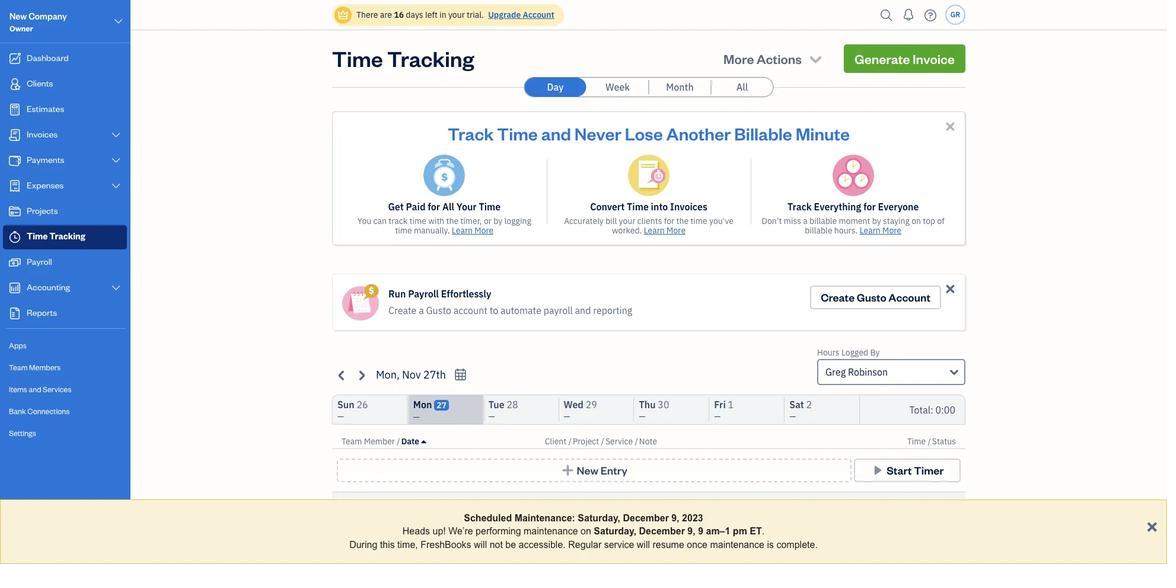 Task type: vqa. For each thing, say whether or not it's contained in the screenshot.


Task type: describe. For each thing, give the bounding box(es) containing it.
miss
[[784, 216, 801, 227]]

pm
[[733, 527, 747, 537]]

plus image
[[561, 465, 575, 477]]

time,
[[397, 540, 418, 550]]

0 vertical spatial december
[[623, 514, 669, 524]]

hours logged by
[[817, 348, 880, 358]]

are
[[380, 9, 392, 20]]

your inside accurately bill your clients for the time you've worked.
[[619, 216, 636, 227]]

accounting
[[27, 282, 70, 293]]

3 / from the left
[[601, 437, 604, 447]]

sat
[[790, 399, 804, 411]]

on inside don't miss a billable moment by staying on top of billable hours.
[[912, 216, 921, 227]]

accessible.
[[519, 540, 566, 550]]

status link
[[932, 437, 956, 447]]

9
[[698, 527, 703, 537]]

create inside button
[[821, 291, 855, 304]]

0 horizontal spatial maintenance
[[524, 527, 578, 537]]

up!
[[433, 527, 446, 537]]

2023
[[682, 514, 703, 524]]

don't miss a billable moment by staying on top of billable hours.
[[762, 216, 945, 236]]

billable left hours.
[[805, 225, 833, 236]]

track everything for everyone
[[788, 201, 919, 213]]

get
[[388, 201, 404, 213]]

convert
[[590, 201, 625, 213]]

dashboard image
[[8, 53, 22, 65]]

— for thu
[[639, 412, 646, 422]]

0 vertical spatial 9,
[[672, 514, 680, 524]]

previous day image
[[335, 369, 349, 382]]

manually.
[[414, 225, 450, 236]]

reporting
[[593, 305, 632, 317]]

logged
[[842, 348, 868, 358]]

fri 1 —
[[714, 399, 734, 422]]

client image
[[8, 78, 22, 90]]

estimates
[[27, 103, 64, 114]]

paid
[[406, 201, 426, 213]]

total
[[910, 404, 931, 416]]

30
[[658, 399, 669, 411]]

logging
[[504, 216, 531, 227]]

date
[[401, 437, 419, 447]]

there are 16 days left in your trial. upgrade account
[[356, 9, 554, 20]]

greg robinson button
[[817, 359, 966, 386]]

0:00
[[936, 404, 956, 416]]

accurately bill your clients for the time you've worked.
[[564, 216, 734, 236]]

project image
[[8, 206, 22, 218]]

nov
[[402, 368, 421, 382]]

learn more for invoices
[[644, 225, 686, 236]]

never
[[575, 122, 622, 145]]

a inside don't miss a billable moment by staying on top of billable hours.
[[803, 216, 808, 227]]

apps link
[[3, 336, 127, 356]]

go to help image
[[921, 6, 940, 24]]

projects link
[[3, 200, 127, 224]]

greg
[[826, 367, 846, 378]]

items and services
[[9, 385, 72, 394]]

dashboard
[[27, 52, 69, 63]]

1 horizontal spatial all
[[737, 81, 748, 93]]

minute
[[796, 122, 850, 145]]

service
[[606, 437, 633, 447]]

1 vertical spatial 9,
[[688, 527, 696, 537]]

account inside button
[[889, 291, 931, 304]]

chevrondown image
[[808, 50, 824, 67]]

0 vertical spatial your
[[448, 9, 465, 20]]

trial.
[[467, 9, 484, 20]]

run payroll effortlessly create a gusto account to automate payroll and reporting
[[389, 288, 632, 317]]

0 vertical spatial chevron large down image
[[113, 14, 124, 28]]

scheduled maintenance: saturday, december 9, 2023 heads up! we're performing maintenance on saturday, december 9, 9 am–1 pm et . during this time, freshbooks will not be accessible. regular service will resume once maintenance is complete.
[[349, 514, 818, 550]]

team for team member /
[[342, 437, 362, 447]]

fri
[[714, 399, 726, 411]]

on inside scheduled maintenance: saturday, december 9, 2023 heads up! we're performing maintenance on saturday, december 9, 9 am–1 pm et . during this time, freshbooks will not be accessible. regular service will resume once maintenance is complete.
[[581, 527, 591, 537]]

2
[[806, 399, 812, 411]]

clients
[[27, 78, 53, 89]]

with
[[428, 216, 444, 227]]

28
[[507, 399, 518, 411]]

gusto inside button
[[857, 291, 887, 304]]

new for new company owner
[[9, 11, 27, 22]]

note link
[[639, 437, 657, 447]]

team for team members
[[9, 363, 28, 372]]

in
[[440, 9, 446, 20]]

learn for all
[[452, 225, 473, 236]]

— for sun
[[337, 412, 344, 422]]

mon 27 —
[[413, 399, 447, 423]]

bill
[[606, 216, 617, 227]]

new entry
[[577, 464, 628, 477]]

by inside you can track time with the timer, or by logging time manually.
[[494, 216, 503, 227]]

there
[[356, 9, 378, 20]]

another
[[666, 122, 731, 145]]

and inside items and services link
[[29, 385, 41, 394]]

learn for invoices
[[644, 225, 665, 236]]

complete.
[[777, 540, 818, 550]]

start timer
[[887, 464, 944, 477]]

0 vertical spatial saturday,
[[578, 514, 620, 524]]

next day image
[[355, 369, 368, 382]]

report image
[[8, 308, 22, 320]]

and inside run payroll effortlessly create a gusto account to automate payroll and reporting
[[575, 305, 591, 317]]

more for convert time into invoices
[[667, 225, 686, 236]]

we're
[[449, 527, 473, 537]]

payments
[[27, 154, 64, 165]]

wed 29 —
[[564, 399, 597, 422]]

day link
[[525, 78, 586, 97]]

billable down everything
[[810, 216, 837, 227]]

learn more for all
[[452, 225, 494, 236]]

26
[[357, 399, 368, 411]]

project
[[573, 437, 599, 447]]

accurately
[[564, 216, 604, 227]]

× dialog
[[0, 500, 1167, 565]]

search image
[[877, 6, 896, 24]]

during
[[349, 540, 377, 550]]

create inside run payroll effortlessly create a gusto account to automate payroll and reporting
[[389, 305, 417, 317]]

time down paid
[[410, 216, 426, 227]]

the for invoices
[[677, 216, 689, 227]]

29
[[586, 399, 597, 411]]

service link
[[606, 437, 635, 447]]

tue 28 —
[[489, 399, 518, 422]]

1 / from the left
[[397, 437, 400, 447]]

you've
[[709, 216, 734, 227]]

month
[[666, 81, 694, 93]]

apps
[[9, 341, 27, 351]]

invoice
[[913, 50, 955, 67]]

new entry button
[[337, 459, 852, 483]]

more actions button
[[713, 44, 835, 73]]

choose a date image
[[454, 368, 467, 382]]

learn for everyone
[[860, 225, 881, 236]]

— for sat
[[790, 412, 796, 422]]

actions
[[757, 50, 802, 67]]



Task type: locate. For each thing, give the bounding box(es) containing it.
0 vertical spatial chevron large down image
[[111, 130, 122, 140]]

member
[[364, 437, 395, 447]]

invoices down estimates
[[27, 129, 58, 140]]

0 horizontal spatial a
[[419, 305, 424, 317]]

0 horizontal spatial new
[[9, 11, 27, 22]]

9, left 9
[[688, 527, 696, 537]]

new inside the 'new company owner'
[[9, 11, 27, 22]]

saturday, up service
[[594, 527, 636, 537]]

— down sun
[[337, 412, 344, 422]]

get paid for all your time
[[388, 201, 501, 213]]

everyone
[[878, 201, 919, 213]]

maintenance
[[524, 527, 578, 537], [710, 540, 765, 550]]

chevron large down image
[[111, 130, 122, 140], [111, 156, 122, 165], [111, 182, 122, 191]]

4 / from the left
[[635, 437, 638, 447]]

chart image
[[8, 282, 22, 294]]

1 vertical spatial invoices
[[670, 201, 708, 213]]

0 horizontal spatial team
[[9, 363, 28, 372]]

for down into
[[664, 216, 675, 227]]

time tracking down 16
[[332, 44, 474, 72]]

1 learn more from the left
[[452, 225, 494, 236]]

0 horizontal spatial create
[[389, 305, 417, 317]]

0 vertical spatial all
[[737, 81, 748, 93]]

chevron large down image for invoices
[[111, 130, 122, 140]]

new for new entry
[[577, 464, 599, 477]]

1 horizontal spatial learn more
[[644, 225, 686, 236]]

mon,
[[376, 368, 400, 382]]

once
[[687, 540, 708, 550]]

1 vertical spatial on
[[581, 527, 591, 537]]

payroll
[[544, 305, 573, 317]]

time inside time tracking link
[[27, 231, 48, 242]]

money image
[[8, 257, 22, 269]]

track up get paid for all your time image
[[448, 122, 494, 145]]

crown image
[[337, 9, 349, 21]]

0 horizontal spatial account
[[523, 9, 554, 20]]

all
[[737, 81, 748, 93], [442, 201, 454, 213]]

for for all
[[428, 201, 440, 213]]

1 horizontal spatial a
[[803, 216, 808, 227]]

chevron large down image inside payments link
[[111, 156, 122, 165]]

clients link
[[3, 72, 127, 97]]

0 vertical spatial create
[[821, 291, 855, 304]]

payroll right money 'image'
[[27, 256, 52, 268]]

timer image
[[8, 231, 22, 243]]

— for tue
[[489, 412, 495, 422]]

close image
[[944, 120, 957, 133]]

estimates link
[[3, 98, 127, 122]]

1 horizontal spatial gusto
[[857, 291, 887, 304]]

track for track time and never lose another billable minute
[[448, 122, 494, 145]]

day
[[547, 81, 564, 93]]

on up regular
[[581, 527, 591, 537]]

2 vertical spatial chevron large down image
[[111, 182, 122, 191]]

account
[[454, 305, 487, 317]]

— for wed
[[564, 412, 570, 422]]

learn right hours.
[[860, 225, 881, 236]]

1 horizontal spatial tracking
[[387, 44, 474, 72]]

invoices link
[[3, 123, 127, 148]]

and left never
[[541, 122, 571, 145]]

/ left date
[[397, 437, 400, 447]]

/ left service in the bottom right of the page
[[601, 437, 604, 447]]

:
[[931, 404, 933, 416]]

expense image
[[8, 180, 22, 192]]

team inside main element
[[9, 363, 28, 372]]

left
[[425, 9, 438, 20]]

worked.
[[612, 225, 642, 236]]

0 horizontal spatial the
[[446, 216, 459, 227]]

learn more
[[452, 225, 494, 236], [644, 225, 686, 236], [860, 225, 902, 236]]

payroll inside run payroll effortlessly create a gusto account to automate payroll and reporting
[[408, 288, 439, 300]]

1 vertical spatial your
[[619, 216, 636, 227]]

a left account
[[419, 305, 424, 317]]

resume
[[653, 540, 684, 550]]

— inside the fri 1 —
[[714, 412, 721, 422]]

learn more for everyone
[[860, 225, 902, 236]]

1 horizontal spatial track
[[788, 201, 812, 213]]

1 the from the left
[[446, 216, 459, 227]]

— inside the mon 27 —
[[413, 412, 420, 423]]

into
[[651, 201, 668, 213]]

not
[[490, 540, 503, 550]]

the right clients
[[677, 216, 689, 227]]

×
[[1147, 515, 1158, 537]]

1 chevron large down image from the top
[[111, 130, 122, 140]]

your
[[448, 9, 465, 20], [619, 216, 636, 227]]

0 horizontal spatial time tracking
[[27, 231, 85, 242]]

1 vertical spatial saturday,
[[594, 527, 636, 537]]

1 horizontal spatial and
[[541, 122, 571, 145]]

1 horizontal spatial will
[[637, 540, 650, 550]]

payroll
[[27, 256, 52, 268], [408, 288, 439, 300]]

/ left note
[[635, 437, 638, 447]]

chevron large down image for payments
[[111, 156, 122, 165]]

moment
[[839, 216, 870, 227]]

on left the top
[[912, 216, 921, 227]]

time inside accurately bill your clients for the time you've worked.
[[691, 216, 707, 227]]

for inside accurately bill your clients for the time you've worked.
[[664, 216, 675, 227]]

account left close image
[[889, 291, 931, 304]]

2 horizontal spatial learn more
[[860, 225, 902, 236]]

chevron large down image inside accounting link
[[111, 284, 122, 293]]

new up owner
[[9, 11, 27, 22]]

3 learn more from the left
[[860, 225, 902, 236]]

saturday, up regular
[[578, 514, 620, 524]]

start timer button
[[854, 459, 961, 483]]

1 horizontal spatial for
[[664, 216, 675, 227]]

chevron large down image down invoices "link"
[[111, 156, 122, 165]]

the for all
[[446, 216, 459, 227]]

— inside the sat 2 —
[[790, 412, 796, 422]]

items and services link
[[3, 380, 127, 400]]

0 vertical spatial track
[[448, 122, 494, 145]]

time link
[[907, 437, 928, 447]]

timer,
[[461, 216, 482, 227]]

by left staying
[[872, 216, 881, 227]]

robinson
[[848, 367, 888, 378]]

will
[[474, 540, 487, 550], [637, 540, 650, 550]]

1 will from the left
[[474, 540, 487, 550]]

2 horizontal spatial for
[[864, 201, 876, 213]]

invoices inside "link"
[[27, 129, 58, 140]]

team left member at the bottom left
[[342, 437, 362, 447]]

time down get
[[395, 225, 412, 236]]

convert time into invoices image
[[628, 155, 670, 196]]

account right upgrade
[[523, 9, 554, 20]]

for up with
[[428, 201, 440, 213]]

5 / from the left
[[928, 437, 931, 447]]

2 will from the left
[[637, 540, 650, 550]]

more
[[724, 50, 754, 67], [475, 225, 494, 236], [667, 225, 686, 236], [883, 225, 902, 236]]

track everything for everyone image
[[833, 155, 874, 196]]

more actions
[[724, 50, 802, 67]]

a right the miss
[[803, 216, 808, 227]]

payment image
[[8, 155, 22, 167]]

0 vertical spatial and
[[541, 122, 571, 145]]

1 by from the left
[[494, 216, 503, 227]]

0 vertical spatial payroll
[[27, 256, 52, 268]]

1 horizontal spatial time tracking
[[332, 44, 474, 72]]

2 horizontal spatial learn
[[860, 225, 881, 236]]

of
[[937, 216, 945, 227]]

9, left 2023
[[672, 514, 680, 524]]

learn more down your
[[452, 225, 494, 236]]

create
[[821, 291, 855, 304], [389, 305, 417, 317]]

create gusto account button
[[810, 286, 941, 310]]

run
[[389, 288, 406, 300]]

more for track everything for everyone
[[883, 225, 902, 236]]

settings
[[9, 429, 36, 438]]

0 horizontal spatial invoices
[[27, 129, 58, 140]]

0 vertical spatial team
[[9, 363, 28, 372]]

for
[[428, 201, 440, 213], [864, 201, 876, 213], [664, 216, 675, 227]]

more up all link
[[724, 50, 754, 67]]

and right items at left bottom
[[29, 385, 41, 394]]

billable
[[735, 122, 792, 145]]

chevron large down image
[[113, 14, 124, 28], [111, 284, 122, 293]]

learn down your
[[452, 225, 473, 236]]

1 horizontal spatial invoices
[[670, 201, 708, 213]]

project link
[[573, 437, 601, 447]]

am–1
[[706, 527, 730, 537]]

0 horizontal spatial tracking
[[49, 231, 85, 242]]

3 learn from the left
[[860, 225, 881, 236]]

16
[[394, 9, 404, 20]]

invoices right into
[[670, 201, 708, 213]]

more right clients
[[667, 225, 686, 236]]

by
[[494, 216, 503, 227], [872, 216, 881, 227]]

— down sat
[[790, 412, 796, 422]]

1 horizontal spatial create
[[821, 291, 855, 304]]

close image
[[944, 282, 957, 296]]

for up moment
[[864, 201, 876, 213]]

1 vertical spatial team
[[342, 437, 362, 447]]

more for get paid for all your time
[[475, 225, 494, 236]]

27
[[437, 400, 447, 411]]

1 vertical spatial track
[[788, 201, 812, 213]]

create up hours
[[821, 291, 855, 304]]

2 vertical spatial and
[[29, 385, 41, 394]]

track
[[448, 122, 494, 145], [788, 201, 812, 213]]

invoice image
[[8, 129, 22, 141]]

gusto up "by"
[[857, 291, 887, 304]]

0 horizontal spatial for
[[428, 201, 440, 213]]

caretup image
[[421, 437, 426, 447]]

all down more actions
[[737, 81, 748, 93]]

1 vertical spatial december
[[639, 527, 685, 537]]

maintenance down pm
[[710, 540, 765, 550]]

1 horizontal spatial maintenance
[[710, 540, 765, 550]]

0 vertical spatial tracking
[[387, 44, 474, 72]]

to
[[490, 305, 498, 317]]

track for track everything for everyone
[[788, 201, 812, 213]]

get paid for all your time image
[[424, 155, 465, 196]]

more down everyone
[[883, 225, 902, 236]]

you
[[358, 216, 371, 227]]

maintenance down maintenance: at left
[[524, 527, 578, 537]]

1 horizontal spatial on
[[912, 216, 921, 227]]

time tracking inside main element
[[27, 231, 85, 242]]

0 vertical spatial new
[[9, 11, 27, 22]]

more down your
[[475, 225, 494, 236]]

top
[[923, 216, 935, 227]]

tue
[[489, 399, 505, 411]]

timer
[[914, 464, 944, 477]]

new
[[9, 11, 27, 22], [577, 464, 599, 477]]

0 horizontal spatial gusto
[[426, 305, 451, 317]]

tracking inside main element
[[49, 231, 85, 242]]

1 vertical spatial gusto
[[426, 305, 451, 317]]

2 the from the left
[[677, 216, 689, 227]]

by right or
[[494, 216, 503, 227]]

is
[[767, 540, 774, 550]]

new company owner
[[9, 11, 67, 33]]

your right in
[[448, 9, 465, 20]]

freshbooks image
[[56, 546, 75, 560]]

0 horizontal spatial and
[[29, 385, 41, 394]]

2 learn more from the left
[[644, 225, 686, 236]]

— down tue
[[489, 412, 495, 422]]

tracking down projects 'link'
[[49, 231, 85, 242]]

tracking down left
[[387, 44, 474, 72]]

start
[[887, 464, 912, 477]]

/ right client
[[569, 437, 572, 447]]

upgrade
[[488, 9, 521, 20]]

0 horizontal spatial payroll
[[27, 256, 52, 268]]

chevron large down image inside invoices "link"
[[111, 130, 122, 140]]

0 vertical spatial maintenance
[[524, 527, 578, 537]]

scheduled
[[464, 514, 512, 524]]

learn more down into
[[644, 225, 686, 236]]

2 learn from the left
[[644, 225, 665, 236]]

dashboard link
[[3, 47, 127, 71]]

0 horizontal spatial 9,
[[672, 514, 680, 524]]

— inside wed 29 —
[[564, 412, 570, 422]]

1 vertical spatial a
[[419, 305, 424, 317]]

— for fri
[[714, 412, 721, 422]]

1 vertical spatial maintenance
[[710, 540, 765, 550]]

— down mon
[[413, 412, 420, 423]]

week link
[[587, 78, 649, 97]]

chevron large down image for expenses
[[111, 182, 122, 191]]

0 horizontal spatial your
[[448, 9, 465, 20]]

0 vertical spatial gusto
[[857, 291, 887, 304]]

bank connections link
[[3, 402, 127, 422]]

1 horizontal spatial 9,
[[688, 527, 696, 537]]

notifications image
[[899, 3, 918, 27]]

1 horizontal spatial account
[[889, 291, 931, 304]]

client / project / service / note
[[545, 437, 657, 447]]

— inside the thu 30 —
[[639, 412, 646, 422]]

team members
[[9, 363, 61, 372]]

saturday,
[[578, 514, 620, 524], [594, 527, 636, 537]]

et
[[750, 527, 762, 537]]

0 horizontal spatial learn
[[452, 225, 473, 236]]

new right plus image
[[577, 464, 599, 477]]

— inside sun 26 —
[[337, 412, 344, 422]]

1 vertical spatial new
[[577, 464, 599, 477]]

bank
[[9, 407, 26, 416]]

owner
[[9, 24, 33, 33]]

payroll inside main element
[[27, 256, 52, 268]]

1 vertical spatial payroll
[[408, 288, 439, 300]]

service
[[604, 540, 634, 550]]

— down the fri
[[714, 412, 721, 422]]

heads
[[403, 527, 430, 537]]

1 horizontal spatial the
[[677, 216, 689, 227]]

chevron large down image down payments link
[[111, 182, 122, 191]]

date link
[[401, 437, 426, 447]]

for for everyone
[[864, 201, 876, 213]]

0 vertical spatial on
[[912, 216, 921, 227]]

will left not
[[474, 540, 487, 550]]

1 learn from the left
[[452, 225, 473, 236]]

a inside run payroll effortlessly create a gusto account to automate payroll and reporting
[[419, 305, 424, 317]]

2 by from the left
[[872, 216, 881, 227]]

sun
[[337, 399, 354, 411]]

connections
[[27, 407, 70, 416]]

main element
[[0, 0, 160, 565]]

gusto left account
[[426, 305, 451, 317]]

learn more down everyone
[[860, 225, 902, 236]]

— inside tue 28 —
[[489, 412, 495, 422]]

the inside accurately bill your clients for the time you've worked.
[[677, 216, 689, 227]]

3 chevron large down image from the top
[[111, 182, 122, 191]]

1 horizontal spatial by
[[872, 216, 881, 227]]

1 vertical spatial create
[[389, 305, 417, 317]]

1 horizontal spatial team
[[342, 437, 362, 447]]

2 / from the left
[[569, 437, 572, 447]]

convert time into invoices
[[590, 201, 708, 213]]

new inside button
[[577, 464, 599, 477]]

can
[[373, 216, 387, 227]]

0 vertical spatial account
[[523, 9, 554, 20]]

0 horizontal spatial will
[[474, 540, 487, 550]]

gusto inside run payroll effortlessly create a gusto account to automate payroll and reporting
[[426, 305, 451, 317]]

performing
[[476, 527, 521, 537]]

month link
[[649, 78, 711, 97]]

team up items at left bottom
[[9, 363, 28, 372]]

expenses
[[27, 180, 64, 191]]

1 vertical spatial chevron large down image
[[111, 156, 122, 165]]

by
[[870, 348, 880, 358]]

time / status
[[907, 437, 956, 447]]

— for mon
[[413, 412, 420, 423]]

settings link
[[3, 424, 127, 444]]

0 horizontal spatial track
[[448, 122, 494, 145]]

time tracking down projects 'link'
[[27, 231, 85, 242]]

will right service
[[637, 540, 650, 550]]

more inside dropdown button
[[724, 50, 754, 67]]

0 horizontal spatial learn more
[[452, 225, 494, 236]]

—
[[337, 412, 344, 422], [489, 412, 495, 422], [564, 412, 570, 422], [639, 412, 646, 422], [714, 412, 721, 422], [790, 412, 796, 422], [413, 412, 420, 423]]

2 horizontal spatial and
[[575, 305, 591, 317]]

1 horizontal spatial payroll
[[408, 288, 439, 300]]

estimate image
[[8, 104, 22, 116]]

create down run
[[389, 305, 417, 317]]

track up the miss
[[788, 201, 812, 213]]

reports link
[[3, 302, 127, 326]]

the right with
[[446, 216, 459, 227]]

payroll right run
[[408, 288, 439, 300]]

time left you've
[[691, 216, 707, 227]]

play image
[[871, 465, 885, 477]]

and right 'payroll'
[[575, 305, 591, 317]]

0 vertical spatial invoices
[[27, 129, 58, 140]]

0 horizontal spatial all
[[442, 201, 454, 213]]

your right bill at the right top of page
[[619, 216, 636, 227]]

1 horizontal spatial learn
[[644, 225, 665, 236]]

1 vertical spatial and
[[575, 305, 591, 317]]

learn down into
[[644, 225, 665, 236]]

1 horizontal spatial new
[[577, 464, 599, 477]]

1 vertical spatial chevron large down image
[[111, 284, 122, 293]]

sun 26 —
[[337, 399, 368, 422]]

2 chevron large down image from the top
[[111, 156, 122, 165]]

— down "wed"
[[564, 412, 570, 422]]

upgrade account link
[[486, 9, 554, 20]]

1 vertical spatial time tracking
[[27, 231, 85, 242]]

the inside you can track time with the timer, or by logging time manually.
[[446, 216, 459, 227]]

/ left status
[[928, 437, 931, 447]]

1 vertical spatial tracking
[[49, 231, 85, 242]]

chevron large down image down estimates link
[[111, 130, 122, 140]]

0 vertical spatial a
[[803, 216, 808, 227]]

1 vertical spatial account
[[889, 291, 931, 304]]

0 vertical spatial time tracking
[[332, 44, 474, 72]]

— down thu
[[639, 412, 646, 422]]

0 horizontal spatial by
[[494, 216, 503, 227]]

1 vertical spatial all
[[442, 201, 454, 213]]

all left your
[[442, 201, 454, 213]]

1 horizontal spatial your
[[619, 216, 636, 227]]

by inside don't miss a billable moment by staying on top of billable hours.
[[872, 216, 881, 227]]

0 horizontal spatial on
[[581, 527, 591, 537]]



